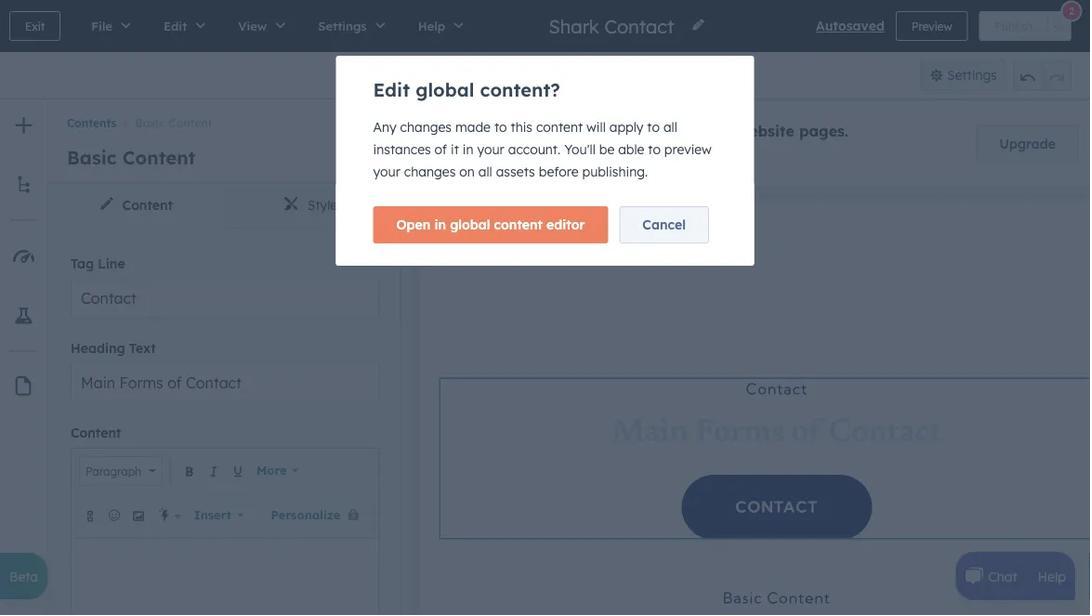 Task type: locate. For each thing, give the bounding box(es) containing it.
0 vertical spatial changes
[[400, 119, 452, 135]]

crm
[[608, 151, 637, 167]]

1 horizontal spatial all
[[664, 119, 678, 135]]

able
[[618, 141, 645, 158]]

tab list
[[48, 183, 402, 229]]

changes up of
[[400, 119, 452, 135]]

publish button
[[979, 11, 1049, 41]]

global
[[416, 78, 474, 101], [450, 217, 490, 233]]

1 vertical spatial content
[[494, 217, 543, 233]]

heading text
[[71, 340, 156, 356]]

more
[[257, 463, 287, 478]]

global up made at the left of the page
[[416, 78, 474, 101]]

with
[[579, 151, 605, 167]]

starter.
[[675, 151, 719, 167]]

to down remove the hubspot logo from your website pages.
[[648, 141, 661, 158]]

content inside button
[[494, 217, 543, 233]]

changes
[[400, 119, 452, 135], [404, 164, 456, 180]]

edit
[[373, 78, 410, 101]]

None field
[[547, 13, 680, 39]]

contents
[[67, 116, 117, 130]]

2 horizontal spatial your
[[698, 121, 732, 140]]

0 vertical spatial your
[[698, 121, 732, 140]]

your up "preview"
[[698, 121, 732, 140]]

Main Forms of Contact text field
[[71, 363, 379, 402]]

open
[[396, 217, 431, 233]]

your down instances
[[373, 164, 401, 180]]

changes down of
[[404, 164, 456, 180]]

1 vertical spatial in
[[434, 217, 446, 233]]

all right on
[[479, 164, 492, 180]]

cancel button
[[619, 206, 709, 244]]

your
[[698, 121, 732, 140], [477, 141, 505, 158], [373, 164, 401, 180]]

basic content
[[135, 116, 212, 130], [67, 146, 196, 169]]

global inside button
[[450, 217, 490, 233]]

insert
[[194, 507, 231, 523]]

0 vertical spatial basic
[[135, 116, 165, 130]]

basic content button
[[117, 116, 212, 130]]

from
[[657, 121, 693, 140]]

styles link
[[225, 183, 402, 228]]

0 horizontal spatial your
[[373, 164, 401, 180]]

content?
[[480, 78, 560, 101]]

0 horizontal spatial basic
[[67, 146, 117, 169]]

remove
[[455, 121, 515, 140]]

1 vertical spatial your
[[477, 141, 505, 158]]

basic down contents button
[[67, 146, 117, 169]]

preview
[[665, 141, 712, 158]]

publish group
[[979, 11, 1072, 41]]

basic content right contents button
[[135, 116, 212, 130]]

all up "preview"
[[664, 119, 678, 135]]

0 horizontal spatial group
[[504, 59, 577, 91]]

1 vertical spatial all
[[479, 164, 492, 180]]

on
[[459, 164, 475, 180]]

before
[[539, 164, 579, 180]]

heading
[[71, 340, 125, 356]]

basic content down basic content button
[[67, 146, 196, 169]]

application
[[71, 448, 465, 615]]

1 vertical spatial global
[[450, 217, 490, 233]]

0 vertical spatial content
[[536, 119, 583, 135]]

any changes made to this content will apply to all instances of it in your account. you'll be able to preview your changes on all assets before publishing.
[[373, 119, 712, 180]]

beta button
[[0, 553, 47, 600]]

close image
[[367, 122, 378, 133]]

0 vertical spatial all
[[664, 119, 678, 135]]

basic right contents button
[[135, 116, 165, 130]]

will
[[587, 119, 606, 135]]

text
[[129, 340, 156, 356]]

paragraph
[[86, 464, 141, 478]]

preview
[[912, 19, 953, 33]]

logo
[[618, 121, 652, 140]]

editor
[[547, 217, 585, 233]]

content
[[168, 116, 212, 130], [122, 146, 196, 169], [122, 197, 173, 213], [71, 425, 121, 441]]

account.
[[508, 141, 561, 158]]

1 horizontal spatial basic
[[135, 116, 165, 130]]

apply
[[610, 119, 644, 135]]

content left editor
[[494, 217, 543, 233]]

it
[[451, 141, 459, 158]]

your down remove
[[477, 141, 505, 158]]

1 vertical spatial changes
[[404, 164, 456, 180]]

remove the hubspot logo from your website pages.
[[455, 121, 849, 140]]

0 horizontal spatial in
[[434, 217, 446, 233]]

basic
[[135, 116, 165, 130], [67, 146, 117, 169]]

group up this
[[504, 59, 577, 91]]

premium
[[466, 151, 521, 167]]

content
[[536, 119, 583, 135], [494, 217, 543, 233]]

content up you'll on the top right of page
[[536, 119, 583, 135]]

group
[[504, 59, 577, 91], [1013, 59, 1072, 91]]

you'll
[[564, 141, 596, 158]]

1 horizontal spatial group
[[1013, 59, 1072, 91]]

0 vertical spatial basic content
[[135, 116, 212, 130]]

personalize button
[[265, 497, 366, 534]]

in inside button
[[434, 217, 446, 233]]

upgrade link
[[977, 125, 1079, 162]]

assets
[[496, 164, 535, 180]]

1 horizontal spatial in
[[463, 141, 474, 158]]

in right open
[[434, 217, 446, 233]]

paragraph button
[[79, 456, 163, 486]]

any
[[373, 119, 397, 135]]

global down on
[[450, 217, 490, 233]]

1 vertical spatial basic
[[67, 146, 117, 169]]

of
[[435, 141, 447, 158]]

group down the publish group
[[1013, 59, 1072, 91]]

navigation
[[48, 99, 402, 133]]

all
[[664, 119, 678, 135], [479, 164, 492, 180]]

0 vertical spatial in
[[463, 141, 474, 158]]

in
[[463, 141, 474, 158], [434, 217, 446, 233]]

preview button
[[896, 11, 968, 41]]

to
[[494, 119, 507, 135], [647, 119, 660, 135], [648, 141, 661, 158]]

in right it
[[463, 141, 474, 158]]



Task type: vqa. For each thing, say whether or not it's contained in the screenshot.
HELP dropdown button
no



Task type: describe. For each thing, give the bounding box(es) containing it.
navigation containing contents
[[48, 99, 402, 133]]

made
[[455, 119, 491, 135]]

settings
[[947, 67, 997, 83]]

chat
[[988, 568, 1018, 584]]

unlock premium features with crm suite starter.
[[421, 151, 719, 167]]

content inside tab list
[[122, 197, 173, 213]]

open in global content editor button
[[373, 206, 608, 244]]

tag
[[71, 255, 94, 271]]

Contact text field
[[71, 278, 379, 317]]

exit link
[[9, 11, 61, 41]]

hubspot
[[548, 121, 614, 140]]

contents button
[[67, 116, 117, 130]]

0 vertical spatial global
[[416, 78, 474, 101]]

settings button
[[921, 59, 1006, 91]]

this
[[511, 119, 533, 135]]

styles
[[307, 197, 344, 213]]

upgrade
[[1000, 135, 1056, 151]]

2 group from the left
[[1013, 59, 1072, 91]]

1 vertical spatial basic content
[[67, 146, 196, 169]]

to right the apply
[[647, 119, 660, 135]]

tag line
[[71, 255, 125, 271]]

to left this
[[494, 119, 507, 135]]

line
[[98, 255, 125, 271]]

insert button
[[188, 497, 250, 534]]

content link
[[48, 183, 225, 228]]

edit global content?
[[373, 78, 560, 101]]

publishing.
[[582, 164, 648, 180]]

personalize
[[271, 507, 341, 523]]

2 vertical spatial your
[[373, 164, 401, 180]]

content inside any changes made to this content will apply to all instances of it in your account. you'll be able to preview your changes on all assets before publishing.
[[536, 119, 583, 135]]

unlock
[[421, 151, 463, 167]]

1 group from the left
[[504, 59, 577, 91]]

help
[[1038, 568, 1066, 584]]

application containing more
[[71, 448, 465, 615]]

be
[[599, 141, 615, 158]]

features
[[525, 151, 575, 167]]

exit
[[25, 19, 45, 33]]

cancel
[[643, 217, 686, 233]]

pages.
[[799, 121, 849, 140]]

autosaved
[[816, 18, 885, 34]]

autosaved button
[[816, 15, 885, 37]]

0 horizontal spatial all
[[479, 164, 492, 180]]

publish
[[995, 19, 1033, 33]]

open in global content editor
[[396, 217, 585, 233]]

in inside any changes made to this content will apply to all instances of it in your account. you'll be able to preview your changes on all assets before publishing.
[[463, 141, 474, 158]]

2
[[1069, 5, 1075, 18]]

the
[[519, 121, 543, 140]]

1 horizontal spatial your
[[477, 141, 505, 158]]

tab list containing content
[[48, 183, 402, 229]]

suite
[[641, 151, 671, 167]]

instances
[[373, 141, 431, 158]]

beta
[[9, 568, 38, 584]]

more button
[[251, 452, 305, 489]]

website
[[737, 121, 795, 140]]

content inside navigation
[[168, 116, 212, 130]]



